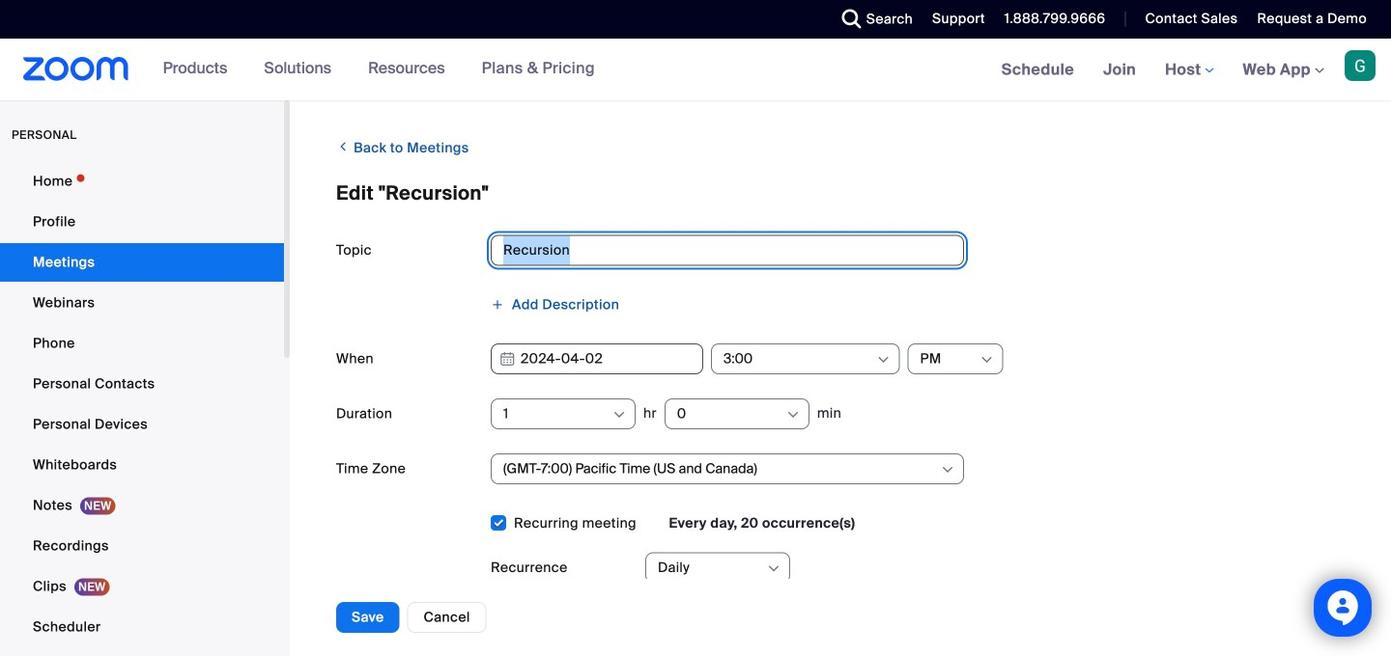 Task type: locate. For each thing, give the bounding box(es) containing it.
choose date text field
[[491, 344, 703, 375]]

show options image
[[611, 408, 627, 423], [766, 562, 781, 577]]

select time zone text field
[[503, 455, 939, 484]]

1 horizontal spatial show options image
[[766, 562, 781, 577]]

1 vertical spatial show options image
[[766, 562, 781, 577]]

profile picture image
[[1345, 50, 1376, 81]]

personal menu menu
[[0, 162, 284, 657]]

show options image
[[785, 408, 801, 423]]

0 horizontal spatial show options image
[[611, 408, 627, 423]]

banner
[[0, 39, 1391, 102]]

0 vertical spatial show options image
[[611, 408, 627, 423]]

meetings navigation
[[987, 39, 1391, 102]]



Task type: vqa. For each thing, say whether or not it's contained in the screenshot.
Asset Management "element"
no



Task type: describe. For each thing, give the bounding box(es) containing it.
zoom logo image
[[23, 57, 129, 81]]

My Meeting text field
[[491, 235, 964, 266]]

add image
[[491, 298, 504, 312]]

select start time text field
[[724, 345, 875, 374]]

product information navigation
[[148, 39, 609, 100]]

left image
[[336, 137, 350, 156]]



